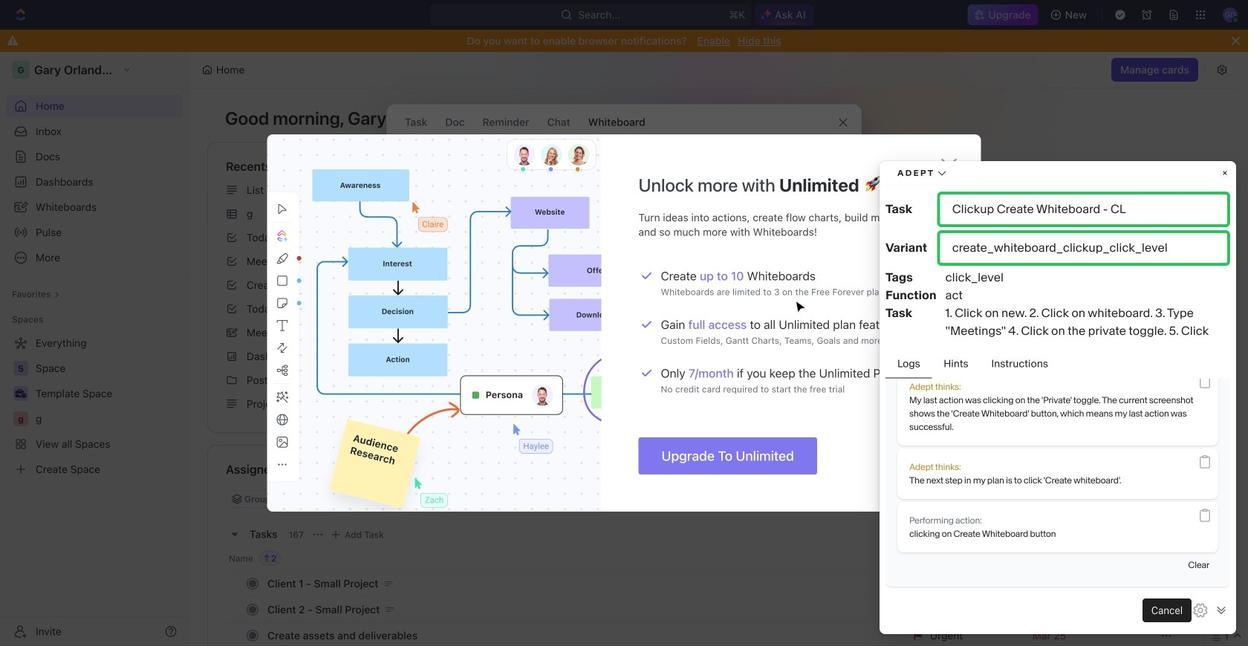 Task type: describe. For each thing, give the bounding box(es) containing it.
sidebar navigation
[[0, 52, 189, 646]]

Name this Whiteboard... field
[[387, 188, 861, 206]]



Task type: locate. For each thing, give the bounding box(es) containing it.
tree inside sidebar navigation
[[6, 331, 183, 481]]

Search tasks... text field
[[996, 488, 1145, 510]]

tree
[[6, 331, 183, 481]]

dialog
[[386, 104, 862, 324], [267, 134, 981, 512]]



Task type: vqa. For each thing, say whether or not it's contained in the screenshot.
'Docs' link
no



